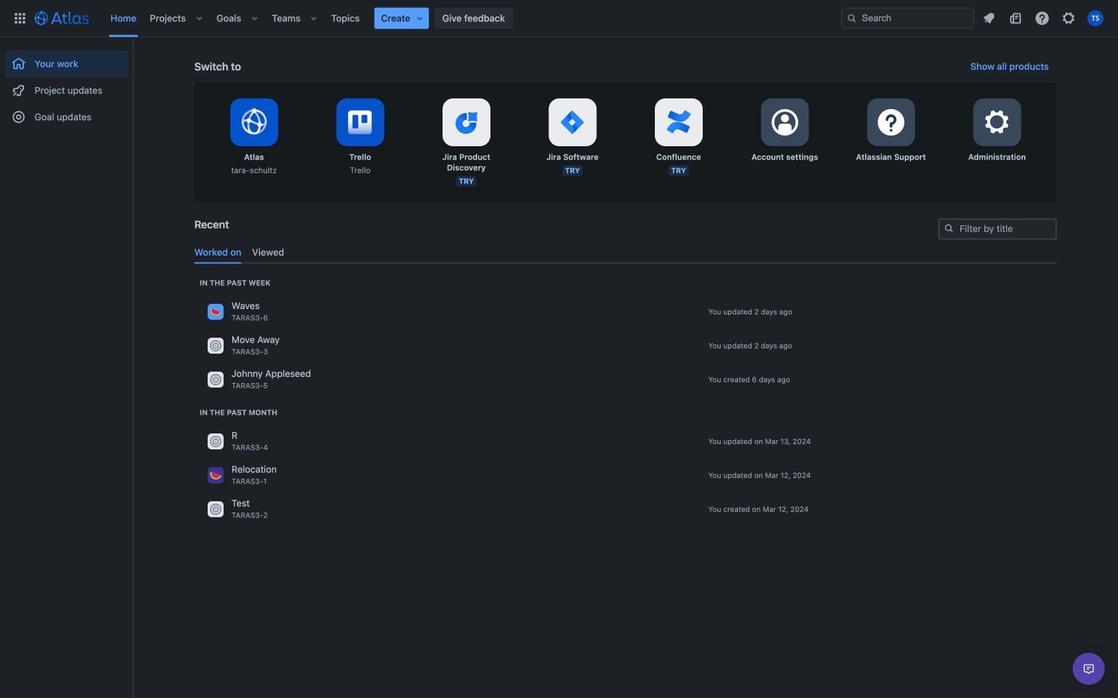 Task type: vqa. For each thing, say whether or not it's contained in the screenshot.
second townsquare image from the bottom
yes



Task type: locate. For each thing, give the bounding box(es) containing it.
1 horizontal spatial settings image
[[981, 106, 1013, 138]]

2 townsquare image from the top
[[208, 338, 224, 354]]

2 vertical spatial townsquare image
[[208, 502, 224, 518]]

search image
[[944, 223, 954, 234]]

top element
[[8, 0, 841, 37]]

settings image
[[1061, 10, 1077, 26], [875, 106, 907, 138]]

townsquare image
[[208, 304, 224, 320], [208, 338, 224, 354], [208, 434, 224, 450]]

1 horizontal spatial settings image
[[1061, 10, 1077, 26]]

settings image
[[769, 106, 801, 138], [981, 106, 1013, 138]]

2 vertical spatial townsquare image
[[208, 434, 224, 450]]

group
[[5, 37, 128, 134]]

heading
[[200, 278, 271, 288], [200, 408, 277, 418]]

townsquare image for 2nd 'heading' from the top of the page
[[208, 502, 224, 518]]

1 settings image from the left
[[769, 106, 801, 138]]

2 settings image from the left
[[981, 106, 1013, 138]]

tab list
[[189, 242, 1062, 264]]

0 vertical spatial heading
[[200, 278, 271, 288]]

1 townsquare image from the top
[[208, 372, 224, 388]]

1 vertical spatial heading
[[200, 408, 277, 418]]

1 vertical spatial townsquare image
[[208, 468, 224, 484]]

account image
[[1088, 10, 1104, 26]]

2 townsquare image from the top
[[208, 468, 224, 484]]

1 townsquare image from the top
[[208, 304, 224, 320]]

3 townsquare image from the top
[[208, 434, 224, 450]]

0 vertical spatial townsquare image
[[208, 304, 224, 320]]

townsquare image
[[208, 372, 224, 388], [208, 468, 224, 484], [208, 502, 224, 518]]

1 vertical spatial townsquare image
[[208, 338, 224, 354]]

townsquare image for 2nd 'heading' from the bottom of the page
[[208, 304, 224, 320]]

0 horizontal spatial settings image
[[769, 106, 801, 138]]

search image
[[847, 13, 857, 24]]

1 vertical spatial settings image
[[875, 106, 907, 138]]

1 heading from the top
[[200, 278, 271, 288]]

None search field
[[841, 8, 974, 29]]

0 vertical spatial townsquare image
[[208, 372, 224, 388]]

banner
[[0, 0, 1118, 37]]

townsquare image for 2nd 'heading' from the top of the page
[[208, 434, 224, 450]]

0 horizontal spatial settings image
[[875, 106, 907, 138]]

3 townsquare image from the top
[[208, 502, 224, 518]]



Task type: describe. For each thing, give the bounding box(es) containing it.
switch to... image
[[12, 10, 28, 26]]

0 vertical spatial settings image
[[1061, 10, 1077, 26]]

2 heading from the top
[[200, 408, 277, 418]]

Filter by title field
[[940, 220, 1056, 239]]

help image
[[1034, 10, 1050, 26]]

townsquare image for 2nd 'heading' from the bottom of the page
[[208, 372, 224, 388]]

open intercom messenger image
[[1081, 662, 1097, 678]]

notifications image
[[981, 10, 997, 26]]

Search field
[[841, 8, 974, 29]]



